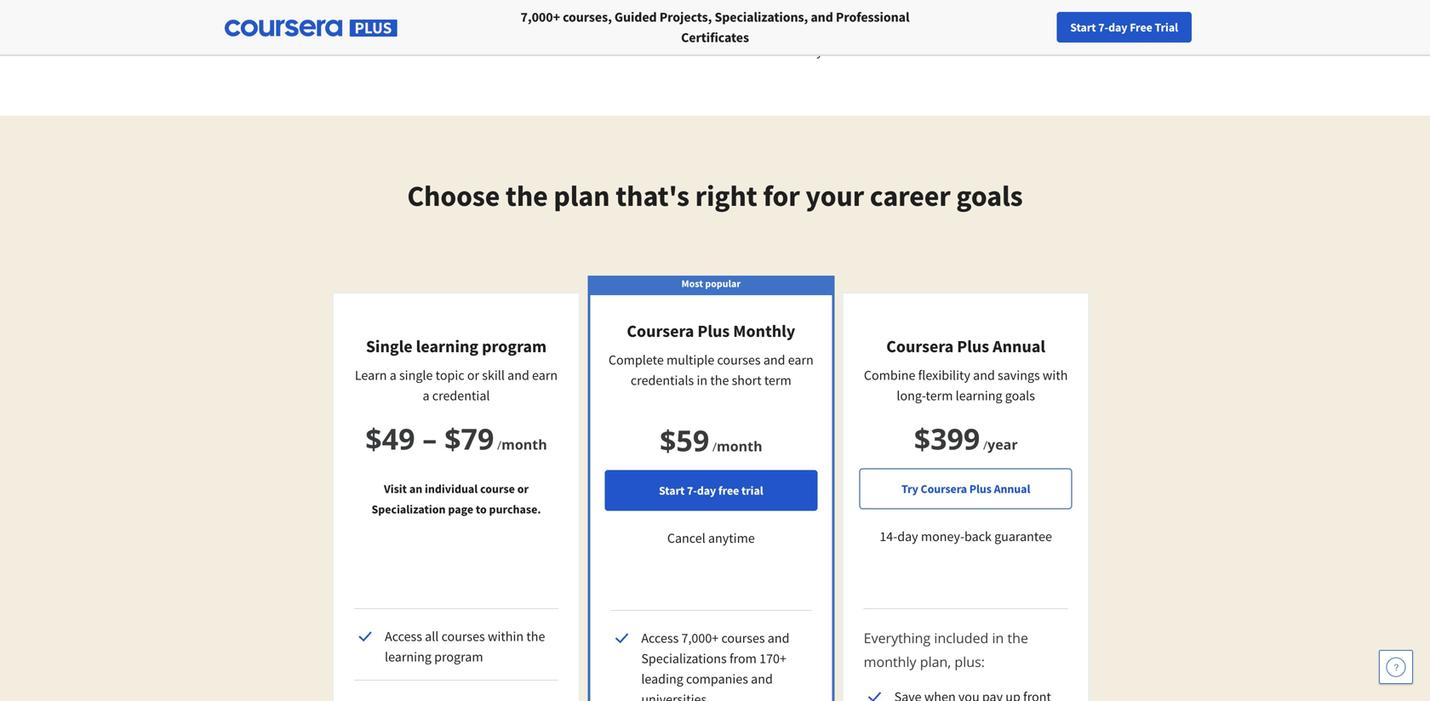 Task type: vqa. For each thing, say whether or not it's contained in the screenshot.
7,000+ inside ACCESS 7,000+ COURSES AND SPECIALIZATIONS FROM 170+ LEADING COMPANIES AND UNIVERSITIES
yes



Task type: locate. For each thing, give the bounding box(es) containing it.
or
[[467, 367, 479, 384], [517, 481, 529, 497]]

cancel
[[667, 530, 706, 547]]

purchase.
[[489, 502, 541, 517]]

learn
[[355, 367, 387, 384]]

monthly
[[864, 653, 917, 671]]

2 vertical spatial learning
[[385, 649, 432, 666]]

coursera up flexibility
[[886, 336, 954, 357]]

a
[[390, 367, 397, 384], [423, 387, 430, 404]]

/ inside $399 / year
[[983, 437, 988, 453]]

plus inside try coursera plus annual button
[[970, 481, 992, 497]]

start for start 7-day free trial
[[1070, 20, 1096, 35]]

to
[[476, 502, 487, 517]]

free
[[719, 483, 739, 498]]

1 vertical spatial start
[[659, 483, 685, 498]]

1 horizontal spatial a
[[423, 387, 430, 404]]

0 vertical spatial learning
[[416, 336, 479, 357]]

$49 – $79 / month
[[365, 419, 547, 458]]

1 vertical spatial in
[[992, 629, 1004, 647]]

month
[[502, 435, 547, 454], [717, 437, 763, 456]]

start inside start 7-day free trial button
[[1070, 20, 1096, 35]]

combine
[[864, 367, 916, 384]]

included
[[934, 629, 989, 647]]

learning down flexibility
[[956, 387, 1003, 404]]

or for course
[[517, 481, 529, 497]]

0 horizontal spatial start
[[659, 483, 685, 498]]

0 horizontal spatial in
[[697, 372, 708, 389]]

7,000+ up specializations
[[682, 630, 719, 647]]

your
[[1092, 20, 1114, 35], [806, 178, 864, 214]]

0 vertical spatial or
[[467, 367, 479, 384]]

career
[[870, 178, 951, 214]]

and down monthly at the top right of page
[[764, 352, 785, 369]]

guarantee
[[995, 528, 1052, 545]]

access up specializations
[[641, 630, 679, 647]]

earn down monthly at the top right of page
[[788, 352, 814, 369]]

the right the "included"
[[1008, 629, 1028, 647]]

/ inside $49 – $79 / month
[[497, 437, 502, 453]]

start
[[1070, 20, 1096, 35], [659, 483, 685, 498]]

learning up topic
[[416, 336, 479, 357]]

learning
[[416, 336, 479, 357], [956, 387, 1003, 404], [385, 649, 432, 666]]

$49
[[365, 419, 415, 458]]

the right the 'within'
[[526, 628, 545, 645]]

learning down "all"
[[385, 649, 432, 666]]

$399 / year
[[914, 419, 1018, 458]]

1 horizontal spatial 7,000+
[[682, 630, 719, 647]]

0 horizontal spatial 7,000+
[[521, 9, 560, 26]]

plan
[[554, 178, 610, 214]]

1 horizontal spatial month
[[717, 437, 763, 456]]

1 horizontal spatial /
[[713, 439, 717, 455]]

7,000+
[[521, 9, 560, 26], [682, 630, 719, 647]]

1 horizontal spatial start
[[1070, 20, 1096, 35]]

0 horizontal spatial month
[[502, 435, 547, 454]]

courses for all
[[442, 628, 485, 645]]

0 horizontal spatial earn
[[532, 367, 558, 384]]

None search field
[[234, 11, 643, 45]]

courses inside 'access 7,000+ courses and specializations from 170+ leading companies and universities'
[[722, 630, 765, 647]]

and inside the complete multiple courses and earn credentials in the short term
[[764, 352, 785, 369]]

1 horizontal spatial access
[[641, 630, 679, 647]]

/ inside $59 / month
[[713, 439, 717, 455]]

and down 170+
[[751, 671, 773, 688]]

courses inside access all courses within the learning program
[[442, 628, 485, 645]]

savings
[[998, 367, 1040, 384]]

plus for $399
[[957, 336, 989, 357]]

term down flexibility
[[926, 387, 953, 404]]

plus:
[[955, 653, 985, 671]]

annual
[[993, 336, 1046, 357], [994, 481, 1030, 497]]

0 horizontal spatial day
[[697, 483, 716, 498]]

0 horizontal spatial 7-
[[687, 483, 697, 498]]

your right for
[[806, 178, 864, 214]]

or inside the learn a single topic or skill and earn a credential
[[467, 367, 479, 384]]

try coursera plus annual button
[[860, 469, 1072, 510]]

coursera
[[623, 43, 674, 60], [627, 321, 694, 342], [886, 336, 954, 357], [921, 481, 967, 497]]

0 vertical spatial goals
[[956, 178, 1023, 214]]

coursera down "guided"
[[623, 43, 674, 60]]

a down single
[[423, 387, 430, 404]]

0 horizontal spatial a
[[390, 367, 397, 384]]

the left short
[[710, 372, 729, 389]]

or inside the visit an individual course or specialization page to purchase.
[[517, 481, 529, 497]]

outcomes
[[723, 43, 781, 60]]

courses up short
[[717, 352, 761, 369]]

source:
[[578, 43, 620, 60]]

0 horizontal spatial access
[[385, 628, 422, 645]]

1 vertical spatial learning
[[956, 387, 1003, 404]]

access inside 'access 7,000+ courses and specializations from 170+ leading companies and universities'
[[641, 630, 679, 647]]

start 7-day free trial button
[[605, 470, 818, 511]]

access left "all"
[[385, 628, 422, 645]]

0 vertical spatial in
[[697, 372, 708, 389]]

courses up from
[[722, 630, 765, 647]]

1 vertical spatial day
[[697, 483, 716, 498]]

plus up multiple
[[698, 321, 730, 342]]

visit an individual course or specialization page to purchase.
[[372, 481, 541, 517]]

7-
[[1099, 20, 1109, 35], [687, 483, 697, 498]]

specialization
[[372, 502, 446, 517]]

start 7-day free trial button
[[1057, 12, 1192, 43]]

single
[[399, 367, 433, 384]]

/ right $399
[[983, 437, 988, 453]]

and right skill
[[508, 367, 529, 384]]

1 horizontal spatial or
[[517, 481, 529, 497]]

0 vertical spatial day
[[1109, 20, 1128, 35]]

/ right "$59"
[[713, 439, 717, 455]]

anytime
[[708, 530, 755, 547]]

0 vertical spatial your
[[1092, 20, 1114, 35]]

1 vertical spatial annual
[[994, 481, 1030, 497]]

1 vertical spatial 7,000+
[[682, 630, 719, 647]]

all
[[425, 628, 439, 645]]

back
[[965, 528, 992, 545]]

2 horizontal spatial day
[[1109, 20, 1128, 35]]

annual inside button
[[994, 481, 1030, 497]]

year
[[988, 435, 1018, 454]]

plus up back
[[970, 481, 992, 497]]

coursera inside button
[[921, 481, 967, 497]]

term right short
[[764, 372, 792, 389]]

1 horizontal spatial 7-
[[1099, 20, 1109, 35]]

program up skill
[[482, 336, 547, 357]]

/ for $59
[[713, 439, 717, 455]]

1 vertical spatial a
[[423, 387, 430, 404]]

1 horizontal spatial in
[[992, 629, 1004, 647]]

and inside combine flexibility and savings with long-term learning goals
[[973, 367, 995, 384]]

guided
[[615, 9, 657, 26]]

trial
[[742, 483, 763, 498]]

annual up savings
[[993, 336, 1046, 357]]

coursera right try
[[921, 481, 967, 497]]

1 vertical spatial 7-
[[687, 483, 697, 498]]

the
[[506, 178, 548, 214], [710, 372, 729, 389], [526, 628, 545, 645], [1008, 629, 1028, 647]]

courses inside the complete multiple courses and earn credentials in the short term
[[717, 352, 761, 369]]

coursera up complete
[[627, 321, 694, 342]]

goals down savings
[[1005, 387, 1035, 404]]

plus up combine flexibility and savings with long-term learning goals
[[957, 336, 989, 357]]

1 vertical spatial your
[[806, 178, 864, 214]]

start inside start 7-day free trial button
[[659, 483, 685, 498]]

7- left the free
[[687, 483, 697, 498]]

the inside access all courses within the learning program
[[526, 628, 545, 645]]

everything
[[864, 629, 931, 647]]

access
[[385, 628, 422, 645], [641, 630, 679, 647]]

goals for learning
[[1005, 387, 1035, 404]]

0 vertical spatial 7-
[[1099, 20, 1109, 35]]

and
[[811, 9, 833, 26], [764, 352, 785, 369], [508, 367, 529, 384], [973, 367, 995, 384], [768, 630, 790, 647], [751, 671, 773, 688]]

find
[[1067, 20, 1089, 35]]

coursera plus annual
[[886, 336, 1046, 357]]

day
[[1109, 20, 1128, 35], [697, 483, 716, 498], [898, 528, 918, 545]]

month up course
[[502, 435, 547, 454]]

program
[[482, 336, 547, 357], [434, 649, 483, 666]]

plus
[[698, 321, 730, 342], [957, 336, 989, 357], [970, 481, 992, 497]]

choose
[[407, 178, 500, 214]]

courses right "all"
[[442, 628, 485, 645]]

0 vertical spatial annual
[[993, 336, 1046, 357]]

and down coursera plus annual
[[973, 367, 995, 384]]

goals inside combine flexibility and savings with long-term learning goals
[[1005, 387, 1035, 404]]

start 7-day free trial
[[659, 483, 763, 498]]

course
[[480, 481, 515, 497]]

day for free
[[1109, 20, 1128, 35]]

1 horizontal spatial term
[[926, 387, 953, 404]]

courses
[[717, 352, 761, 369], [442, 628, 485, 645], [722, 630, 765, 647]]

earn right skill
[[532, 367, 558, 384]]

14-day money-back guarantee
[[880, 528, 1052, 545]]

in right the "included"
[[992, 629, 1004, 647]]

a right 'learn' at the bottom left of the page
[[390, 367, 397, 384]]

0 vertical spatial start
[[1070, 20, 1096, 35]]

0 horizontal spatial or
[[467, 367, 479, 384]]

in down multiple
[[697, 372, 708, 389]]

annual down 'year'
[[994, 481, 1030, 497]]

1 vertical spatial program
[[434, 649, 483, 666]]

2 vertical spatial day
[[898, 528, 918, 545]]

0 horizontal spatial term
[[764, 372, 792, 389]]

professional
[[836, 9, 910, 26]]

1 horizontal spatial earn
[[788, 352, 814, 369]]

$399
[[914, 419, 980, 458]]

your right find
[[1092, 20, 1114, 35]]

monthly
[[733, 321, 795, 342]]

7,000+ left courses,
[[521, 9, 560, 26]]

learning inside access all courses within the learning program
[[385, 649, 432, 666]]

7- left 'new'
[[1099, 20, 1109, 35]]

projects,
[[660, 9, 712, 26]]

1 horizontal spatial day
[[898, 528, 918, 545]]

right
[[695, 178, 757, 214]]

0 vertical spatial 7,000+
[[521, 9, 560, 26]]

$59
[[660, 421, 709, 460]]

specializations
[[641, 650, 727, 668]]

the left plan
[[506, 178, 548, 214]]

or left skill
[[467, 367, 479, 384]]

choose the plan that's right for your career goals
[[407, 178, 1023, 214]]

help center image
[[1386, 657, 1407, 678]]

2 horizontal spatial /
[[983, 437, 988, 453]]

program down "all"
[[434, 649, 483, 666]]

$79
[[445, 419, 494, 458]]

survey
[[784, 43, 823, 60]]

and up 2023
[[811, 9, 833, 26]]

1 vertical spatial or
[[517, 481, 529, 497]]

in
[[697, 372, 708, 389], [992, 629, 1004, 647]]

goals right career at the right top of page
[[956, 178, 1023, 214]]

or up purchase. at left
[[517, 481, 529, 497]]

month up the free
[[717, 437, 763, 456]]

goals
[[956, 178, 1023, 214], [1005, 387, 1035, 404]]

1 horizontal spatial your
[[1092, 20, 1114, 35]]

find your new career link
[[1059, 17, 1183, 38]]

0 horizontal spatial /
[[497, 437, 502, 453]]

7- for free
[[1099, 20, 1109, 35]]

7- for free
[[687, 483, 697, 498]]

access inside access all courses within the learning program
[[385, 628, 422, 645]]

most
[[682, 277, 703, 290]]

1 vertical spatial goals
[[1005, 387, 1035, 404]]

your inside find your new career link
[[1092, 20, 1114, 35]]

0 horizontal spatial your
[[806, 178, 864, 214]]

/ right $79
[[497, 437, 502, 453]]

in inside the complete multiple courses and earn credentials in the short term
[[697, 372, 708, 389]]

earn
[[788, 352, 814, 369], [532, 367, 558, 384]]



Task type: describe. For each thing, give the bounding box(es) containing it.
combine flexibility and savings with long-term learning goals
[[864, 367, 1068, 404]]

earn inside the complete multiple courses and earn credentials in the short term
[[788, 352, 814, 369]]

courses,
[[563, 9, 612, 26]]

day for free
[[697, 483, 716, 498]]

flexibility
[[918, 367, 971, 384]]

companies
[[686, 671, 748, 688]]

single learning program
[[366, 336, 547, 357]]

and inside 7,000+ courses, guided projects, specializations, and professional certificates
[[811, 9, 833, 26]]

for
[[763, 178, 800, 214]]

from
[[730, 650, 757, 668]]

everything included in the monthly plan, plus:
[[864, 629, 1028, 671]]

coursera plus monthly
[[627, 321, 795, 342]]

credential
[[432, 387, 490, 404]]

–
[[423, 419, 437, 458]]

try coursera plus annual
[[902, 481, 1030, 497]]

with
[[1043, 367, 1068, 384]]

program inside access all courses within the learning program
[[434, 649, 483, 666]]

/ for $399
[[983, 437, 988, 453]]

7,000+ inside 'access 7,000+ courses and specializations from 170+ leading companies and universities'
[[682, 630, 719, 647]]

the inside the complete multiple courses and earn credentials in the short term
[[710, 372, 729, 389]]

specializations,
[[715, 9, 808, 26]]

access 7,000+ courses and specializations from 170+ leading companies and universities
[[641, 630, 790, 702]]

courses for 7,000+
[[722, 630, 765, 647]]

month inside $59 / month
[[717, 437, 763, 456]]

find your new career
[[1067, 20, 1174, 35]]

certificates
[[681, 29, 749, 46]]

goals for career
[[956, 178, 1023, 214]]

free
[[1130, 20, 1153, 35]]

trial
[[1155, 20, 1178, 35]]

new
[[1117, 20, 1139, 35]]

access for access all courses within the learning program
[[385, 628, 422, 645]]

courses for multiple
[[717, 352, 761, 369]]

single
[[366, 336, 413, 357]]

most popular
[[682, 277, 741, 290]]

money-
[[921, 528, 965, 545]]

complete
[[609, 352, 664, 369]]

2023
[[826, 43, 853, 60]]

0 vertical spatial a
[[390, 367, 397, 384]]

$59 / month
[[660, 421, 763, 460]]

source: coursera learner outcomes survey 2023
[[578, 43, 853, 60]]

credentials
[[631, 372, 694, 389]]

start for start 7-day free trial
[[659, 483, 685, 498]]

0 vertical spatial program
[[482, 336, 547, 357]]

and up 170+
[[768, 630, 790, 647]]

start 7-day free trial
[[1070, 20, 1178, 35]]

term inside the complete multiple courses and earn credentials in the short term
[[764, 372, 792, 389]]

career
[[1141, 20, 1174, 35]]

short
[[732, 372, 762, 389]]

try
[[902, 481, 919, 497]]

long-
[[897, 387, 926, 404]]

multiple
[[667, 352, 715, 369]]

individual
[[425, 481, 478, 497]]

learner
[[677, 43, 720, 60]]

access for access 7,000+ courses and specializations from 170+ leading companies and universities
[[641, 630, 679, 647]]

within
[[488, 628, 524, 645]]

term inside combine flexibility and savings with long-term learning goals
[[926, 387, 953, 404]]

that's
[[616, 178, 690, 214]]

cancel anytime
[[667, 530, 755, 547]]

coursera plus image
[[225, 20, 398, 37]]

leading
[[641, 671, 684, 688]]

earn inside the learn a single topic or skill and earn a credential
[[532, 367, 558, 384]]

14-
[[880, 528, 898, 545]]

learn a single topic or skill and earn a credential
[[355, 367, 558, 404]]

complete multiple courses and earn credentials in the short term
[[609, 352, 814, 389]]

plan,
[[920, 653, 951, 671]]

visit
[[384, 481, 407, 497]]

the inside everything included in the monthly plan, plus:
[[1008, 629, 1028, 647]]

skill
[[482, 367, 505, 384]]

page
[[448, 502, 473, 517]]

or for topic
[[467, 367, 479, 384]]

month inside $49 – $79 / month
[[502, 435, 547, 454]]

plus for $59
[[698, 321, 730, 342]]

learning inside combine flexibility and savings with long-term learning goals
[[956, 387, 1003, 404]]

topic
[[436, 367, 465, 384]]

popular
[[705, 277, 741, 290]]

and inside the learn a single topic or skill and earn a credential
[[508, 367, 529, 384]]

7,000+ courses, guided projects, specializations, and professional certificates
[[521, 9, 910, 46]]

universities
[[641, 691, 707, 702]]

an
[[409, 481, 422, 497]]

access all courses within the learning program
[[385, 628, 545, 666]]

7,000+ inside 7,000+ courses, guided projects, specializations, and professional certificates
[[521, 9, 560, 26]]

in inside everything included in the monthly plan, plus:
[[992, 629, 1004, 647]]

170+
[[760, 650, 787, 668]]



